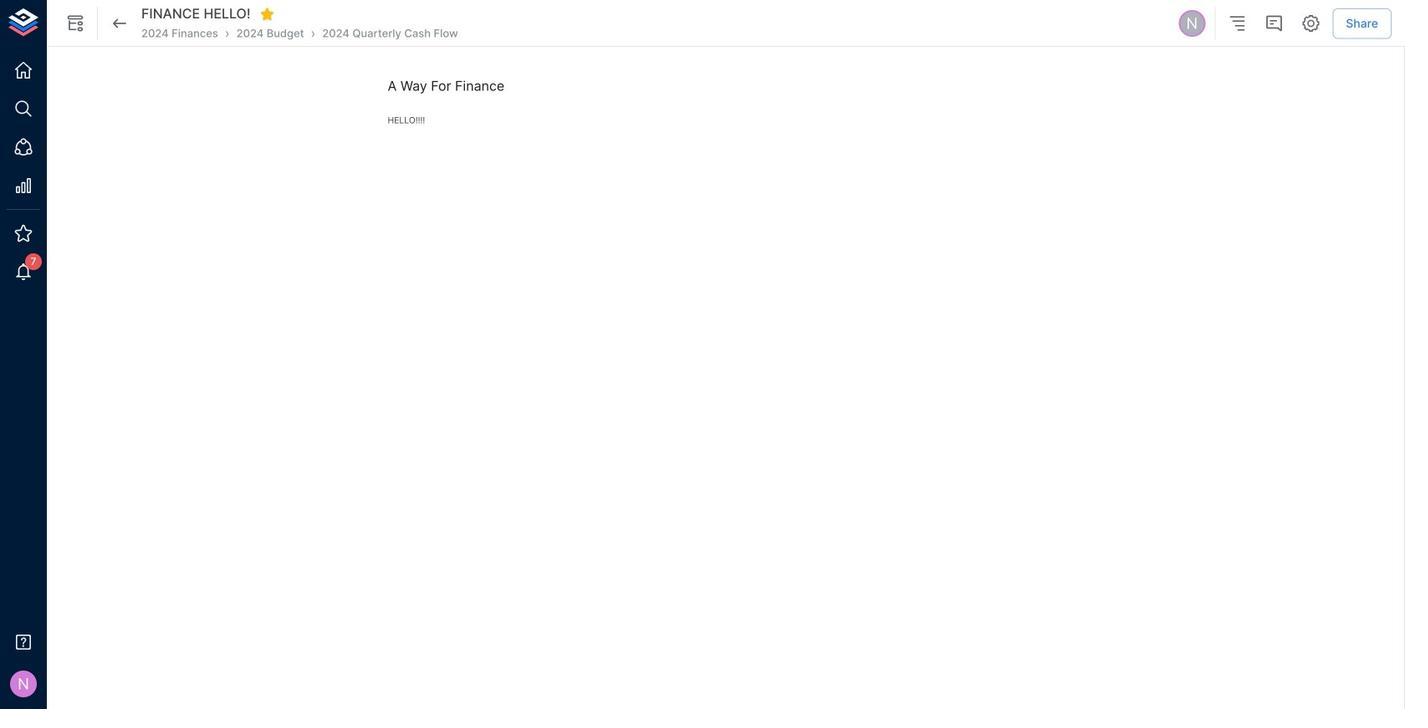 Task type: describe. For each thing, give the bounding box(es) containing it.
settings image
[[1301, 13, 1321, 33]]

table of contents image
[[1228, 13, 1248, 33]]

remove favorite image
[[260, 7, 275, 22]]

comments image
[[1264, 13, 1285, 33]]



Task type: locate. For each thing, give the bounding box(es) containing it.
go back image
[[110, 13, 130, 33]]

show wiki image
[[65, 13, 85, 33]]



Task type: vqa. For each thing, say whether or not it's contained in the screenshot.
third help IMAGE from the bottom
no



